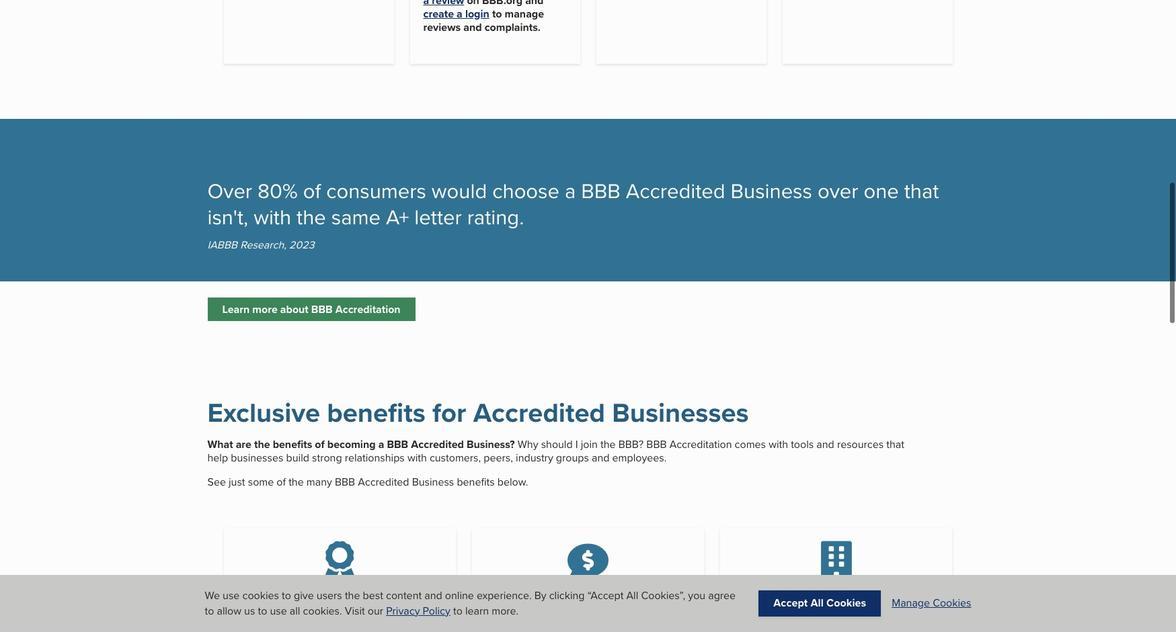 Task type: describe. For each thing, give the bounding box(es) containing it.
bbb inside over 80% of consumers would choose a bbb accredited business over one that isn't, with the same a+ letter rating. iabbb research, 2023
[[581, 176, 621, 206]]

1 horizontal spatial use
[[270, 604, 287, 619]]

businesses
[[612, 394, 749, 433]]

cookies",
[[641, 589, 686, 604]]

below.
[[498, 475, 528, 491]]

to right us
[[258, 604, 267, 619]]

networking and unique local services
[[745, 596, 928, 612]]

exclusive
[[208, 394, 320, 433]]

reviews
[[423, 20, 461, 35]]

learn more about bbb accreditation link
[[208, 298, 415, 322]]

learn more about bbb accreditation
[[222, 302, 401, 317]]

customers,
[[430, 451, 481, 466]]

accept all cookies
[[774, 596, 866, 612]]

get
[[537, 596, 554, 612]]

by
[[535, 589, 547, 604]]

accept
[[774, 596, 808, 612]]

create a login
[[423, 6, 490, 22]]

to left learn
[[453, 604, 463, 619]]

about
[[280, 302, 309, 317]]

same
[[331, 202, 381, 232]]

1 horizontal spatial with
[[408, 451, 427, 466]]

to inside to manage reviews and complaints.
[[492, 6, 502, 22]]

a inside over 80% of consumers would choose a bbb accredited business over one that isn't, with the same a+ letter rating. iabbb research, 2023
[[565, 176, 576, 206]]

a+
[[386, 202, 409, 232]]

the left 'many'
[[289, 475, 304, 491]]

agree
[[708, 589, 736, 604]]

tools
[[791, 437, 814, 453]]

"accept
[[588, 589, 624, 604]]

accredited inside over 80% of consumers would choose a bbb accredited business over one that isn't, with the same a+ letter rating. iabbb research, 2023
[[626, 176, 726, 206]]

privacy policy link
[[386, 604, 451, 619]]

research,
[[240, 237, 287, 253]]

manage
[[892, 596, 930, 612]]

should
[[541, 437, 573, 453]]

program
[[598, 596, 640, 612]]

see just some of the many bbb accredited business benefits below.
[[208, 475, 528, 491]]

learn
[[465, 604, 489, 619]]

i
[[576, 437, 578, 453]]

cookies inside 'button'
[[827, 596, 866, 612]]

the right are at the bottom of page
[[254, 437, 270, 453]]

consumers
[[326, 176, 426, 206]]

get a quote program
[[537, 596, 640, 612]]

we
[[205, 589, 220, 604]]

resources
[[837, 437, 884, 453]]

we use cookies to give users the best content and online experience. by clicking "accept all cookies", you agree to allow us to use all cookies. visit our
[[205, 589, 736, 619]]

cookies
[[242, 589, 279, 604]]

over
[[208, 176, 252, 206]]

rating.
[[467, 202, 524, 232]]

that for resources
[[887, 437, 905, 453]]

create a login link
[[423, 6, 490, 22]]

just
[[229, 475, 245, 491]]

get a quote program link
[[537, 596, 640, 612]]

networking
[[745, 596, 802, 612]]

manage
[[505, 6, 544, 22]]

the inside the we use cookies to give users the best content and online experience. by clicking "accept all cookies", you agree to allow us to use all cookies. visit our
[[345, 589, 360, 604]]

networking and unique local services link
[[745, 596, 928, 612]]

a right get
[[557, 596, 563, 612]]

iabbb
[[208, 237, 237, 253]]

choose
[[492, 176, 560, 206]]

2023
[[289, 237, 315, 253]]

2 horizontal spatial with
[[769, 437, 788, 453]]

see
[[208, 475, 226, 491]]

complaints.
[[485, 20, 541, 35]]

why should i join the bbb? bbb accreditation comes with tools and resources that help businesses build strong relationships with customers, peers, industry groups and employees.
[[208, 437, 905, 466]]

business?
[[467, 437, 515, 453]]

our
[[368, 604, 383, 619]]

that for one
[[904, 176, 939, 206]]

bbb inside why should i join the bbb? bbb accreditation comes with tools and resources that help businesses build strong relationships with customers, peers, industry groups and employees.
[[647, 437, 667, 453]]

relationships
[[345, 451, 405, 466]]

accept all cookies button
[[759, 591, 881, 617]]

learn
[[222, 302, 250, 317]]

over 80% of consumers would choose a bbb accredited business over one that isn't, with the same a+ letter rating. iabbb research, 2023
[[208, 176, 939, 253]]

of inside over 80% of consumers would choose a bbb accredited business over one that isn't, with the same a+ letter rating. iabbb research, 2023
[[303, 176, 321, 206]]

what
[[208, 437, 233, 453]]

one
[[864, 176, 899, 206]]

services
[[888, 596, 928, 612]]

best
[[363, 589, 383, 604]]

privacy policy to learn more.
[[386, 604, 519, 619]]

peers,
[[484, 451, 513, 466]]

manage cookies button
[[892, 596, 972, 612]]

seal
[[380, 596, 401, 612]]

experience.
[[477, 589, 532, 604]]

to left 'allow'
[[205, 604, 214, 619]]

0 horizontal spatial use
[[223, 589, 240, 604]]

some
[[248, 475, 274, 491]]

a left login
[[457, 6, 463, 22]]

the inside why should i join the bbb? bbb accreditation comes with tools and resources that help businesses build strong relationships with customers, peers, industry groups and employees.
[[601, 437, 616, 453]]

0 horizontal spatial business
[[334, 596, 378, 612]]

letter
[[415, 202, 462, 232]]

you
[[688, 589, 706, 604]]

privacy
[[386, 604, 420, 619]]

more.
[[492, 604, 519, 619]]

groups
[[556, 451, 589, 466]]

visit
[[345, 604, 365, 619]]

would
[[432, 176, 487, 206]]

with inside over 80% of consumers would choose a bbb accredited business over one that isn't, with the same a+ letter rating. iabbb research, 2023
[[254, 202, 291, 232]]

accredited business seal link
[[278, 596, 401, 612]]



Task type: vqa. For each thing, say whether or not it's contained in the screenshot.
services in the right of the page
yes



Task type: locate. For each thing, give the bounding box(es) containing it.
1 vertical spatial benefits
[[273, 437, 312, 453]]

the up 2023
[[297, 202, 326, 232]]

2 vertical spatial business
[[334, 596, 378, 612]]

a right choose
[[565, 176, 576, 206]]

that inside over 80% of consumers would choose a bbb accredited business over one that isn't, with the same a+ letter rating. iabbb research, 2023
[[904, 176, 939, 206]]

online
[[445, 589, 474, 604]]

content
[[386, 589, 422, 604]]

1 vertical spatial business
[[412, 475, 454, 491]]

with up research,
[[254, 202, 291, 232]]

many
[[307, 475, 332, 491]]

with left customers,
[[408, 451, 427, 466]]

80%
[[258, 176, 298, 206]]

manage cookies
[[892, 596, 972, 612]]

2 horizontal spatial business
[[731, 176, 812, 206]]

1 vertical spatial that
[[887, 437, 905, 453]]

use
[[223, 589, 240, 604], [270, 604, 287, 619]]

1 horizontal spatial business
[[412, 475, 454, 491]]

2 cookies from the left
[[933, 596, 972, 612]]

accredited
[[626, 176, 726, 206], [473, 394, 605, 433], [411, 437, 464, 453], [358, 475, 409, 491], [278, 596, 331, 612]]

policy
[[423, 604, 451, 619]]

0 vertical spatial business
[[731, 176, 812, 206]]

help businesses build
[[208, 451, 309, 466]]

are
[[236, 437, 252, 453]]

give
[[294, 589, 314, 604]]

use left all
[[270, 604, 287, 619]]

bbb?
[[619, 437, 644, 453]]

that
[[904, 176, 939, 206], [887, 437, 905, 453]]

industry
[[516, 451, 553, 466]]

a right becoming
[[378, 437, 384, 453]]

to right login
[[492, 6, 502, 22]]

0 horizontal spatial benefits
[[273, 437, 312, 453]]

0 vertical spatial benefits
[[327, 394, 426, 433]]

0 vertical spatial of
[[303, 176, 321, 206]]

quote
[[565, 596, 596, 612]]

the
[[297, 202, 326, 232], [254, 437, 270, 453], [601, 437, 616, 453], [289, 475, 304, 491], [345, 589, 360, 604]]

over
[[818, 176, 859, 206]]

exclusive benefits for accredited businesses
[[208, 394, 749, 433]]

more
[[252, 302, 278, 317]]

the left best at the bottom of page
[[345, 589, 360, 604]]

0 horizontal spatial with
[[254, 202, 291, 232]]

users
[[317, 589, 342, 604]]

2 horizontal spatial benefits
[[457, 475, 495, 491]]

with left the tools
[[769, 437, 788, 453]]

0 horizontal spatial cookies
[[827, 596, 866, 612]]

cookies
[[827, 596, 866, 612], [933, 596, 972, 612]]

0 horizontal spatial all
[[627, 589, 639, 604]]

benefits
[[327, 394, 426, 433], [273, 437, 312, 453], [457, 475, 495, 491]]

1 horizontal spatial cookies
[[933, 596, 972, 612]]

the inside over 80% of consumers would choose a bbb accredited business over one that isn't, with the same a+ letter rating. iabbb research, 2023
[[297, 202, 326, 232]]

to manage reviews and complaints.
[[423, 6, 544, 35]]

and inside to manage reviews and complaints.
[[464, 20, 482, 35]]

bbb
[[581, 176, 621, 206], [311, 302, 333, 317], [387, 437, 408, 453], [647, 437, 667, 453], [335, 475, 355, 491]]

all inside the we use cookies to give users the best content and online experience. by clicking "accept all cookies", you agree to allow us to use all cookies. visit our
[[627, 589, 639, 604]]

all left unique
[[811, 596, 824, 612]]

benefits down customers,
[[457, 475, 495, 491]]

use right the we
[[223, 589, 240, 604]]

that right resources
[[887, 437, 905, 453]]

join
[[581, 437, 598, 453]]

a
[[457, 6, 463, 22], [565, 176, 576, 206], [378, 437, 384, 453], [557, 596, 563, 612]]

becoming
[[327, 437, 376, 453]]

and inside the we use cookies to give users the best content and online experience. by clicking "accept all cookies", you agree to allow us to use all cookies. visit our
[[425, 589, 442, 604]]

the right join
[[601, 437, 616, 453]]

that inside why should i join the bbb? bbb accreditation comes with tools and resources that help businesses build strong relationships with customers, peers, industry groups and employees.
[[887, 437, 905, 453]]

of right some on the left bottom of the page
[[277, 475, 286, 491]]

isn't,
[[208, 202, 248, 232]]

business
[[731, 176, 812, 206], [412, 475, 454, 491], [334, 596, 378, 612]]

all
[[290, 604, 300, 619]]

that right one
[[904, 176, 939, 206]]

cookies.
[[303, 604, 342, 619]]

1 vertical spatial of
[[315, 437, 325, 453]]

for
[[433, 394, 466, 433]]

accredited business seal
[[278, 596, 401, 612]]

to left give
[[282, 589, 291, 604]]

unique
[[826, 596, 860, 612]]

cookies inside button
[[933, 596, 972, 612]]

business inside over 80% of consumers would choose a bbb accredited business over one that isn't, with the same a+ letter rating. iabbb research, 2023
[[731, 176, 812, 206]]

1 horizontal spatial benefits
[[327, 394, 426, 433]]

of right 80%
[[303, 176, 321, 206]]

why
[[518, 437, 538, 453]]

what are the benefits of becoming a bbb accredited business?
[[208, 437, 515, 453]]

us
[[244, 604, 255, 619]]

clicking
[[549, 589, 585, 604]]

1 horizontal spatial all
[[811, 596, 824, 612]]

2 vertical spatial of
[[277, 475, 286, 491]]

2 vertical spatial benefits
[[457, 475, 495, 491]]

all
[[627, 589, 639, 604], [811, 596, 824, 612]]

login
[[465, 6, 490, 22]]

of
[[303, 176, 321, 206], [315, 437, 325, 453], [277, 475, 286, 491]]

all right "accept
[[627, 589, 639, 604]]

local
[[863, 596, 885, 612]]

0 vertical spatial that
[[904, 176, 939, 206]]

all inside 'button'
[[811, 596, 824, 612]]

strong
[[312, 451, 342, 466]]

benefits down exclusive
[[273, 437, 312, 453]]

accreditation comes
[[670, 437, 766, 453]]

of left becoming
[[315, 437, 325, 453]]

benefits up what are the benefits of becoming a bbb accredited business?
[[327, 394, 426, 433]]

create
[[423, 6, 454, 22]]

accreditation
[[335, 302, 401, 317]]

1 cookies from the left
[[827, 596, 866, 612]]

allow
[[217, 604, 241, 619]]



